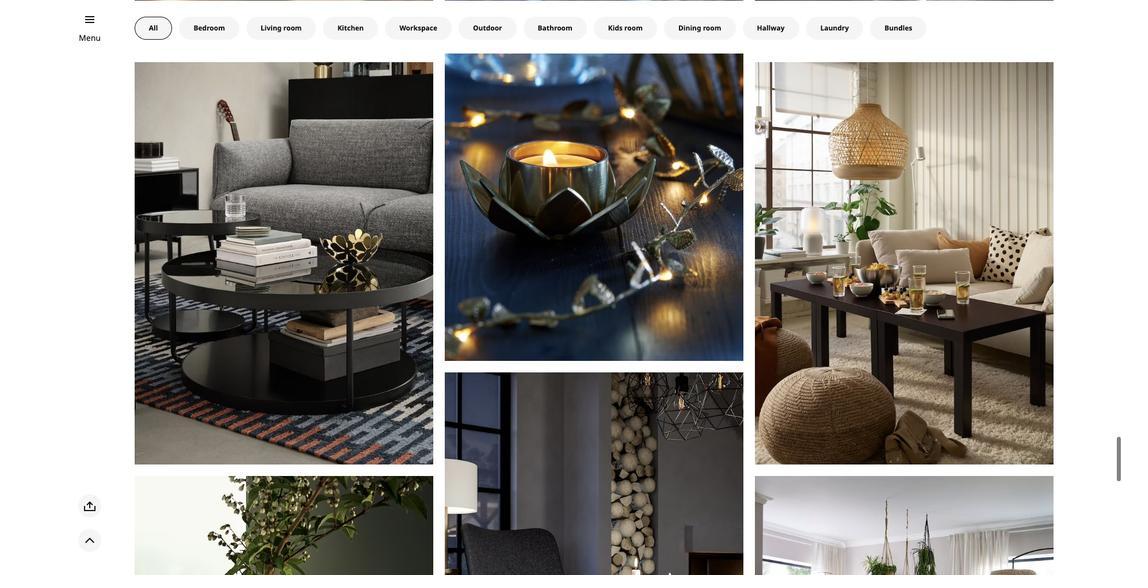 Task type: vqa. For each thing, say whether or not it's contained in the screenshot.
Bedroom BUTTON
yes



Task type: describe. For each thing, give the bounding box(es) containing it.
laundry button
[[806, 16, 864, 39]]

bedroom
[[194, 22, 225, 32]]

menu
[[79, 32, 101, 43]]

two anthracite frötorp coffee tables in front of a grey äpplaryd sofa. one has books and a bowl on it, the other has a glass. image
[[135, 62, 433, 464]]

a modern living room that features a side table, a pendant lamp, cushion covers, a pouf, and a 1-seat section. image
[[755, 62, 1054, 464]]

workspace button
[[385, 16, 452, 39]]

bathroom
[[538, 22, 573, 32]]

bundles button
[[871, 16, 927, 39]]

room for dining room
[[703, 22, 722, 32]]

room for living room
[[284, 22, 302, 32]]

living room button
[[246, 16, 316, 39]]

dining room
[[679, 22, 722, 32]]

living room with a black candlestick set of 3 made of aluminum, placed on a round coffee table next to a high back armchair. image
[[445, 373, 744, 575]]

outdoor
[[473, 22, 502, 32]]

menu button
[[79, 32, 101, 44]]

dining
[[679, 22, 702, 32]]

a grey söderhamn sofa with three hanging plants above it and a black round borgeby table holding a bottle and game in front. image
[[755, 476, 1054, 575]]

dining room with multiple white champagne glasses with slender design, a tealight holder, a grey side plate and a glass. image
[[755, 0, 1054, 51]]

kids room button
[[594, 16, 657, 39]]

bundles
[[885, 22, 913, 32]]

dining room button
[[664, 16, 736, 39]]



Task type: locate. For each thing, give the bounding box(es) containing it.
1 horizontal spatial room
[[625, 22, 643, 32]]

2 horizontal spatial room
[[703, 22, 722, 32]]

hallway
[[757, 22, 785, 32]]

all
[[149, 22, 158, 32]]

living
[[261, 22, 282, 32]]

kids room
[[608, 22, 643, 32]]

bathroom button
[[524, 16, 587, 39]]

room
[[284, 22, 302, 32], [625, 22, 643, 32], [703, 22, 722, 32]]

room right dining
[[703, 22, 722, 32]]

bedroom button
[[179, 16, 239, 39]]

1 room from the left
[[284, 22, 302, 32]]

all button
[[135, 16, 172, 39]]

kitchen
[[338, 22, 364, 32]]

room for kids room
[[625, 22, 643, 32]]

living room
[[261, 22, 302, 32]]

room inside button
[[625, 22, 643, 32]]

2 room from the left
[[625, 22, 643, 32]]

room right the kids
[[625, 22, 643, 32]]

kitchen button
[[323, 16, 378, 39]]

a living room that features a mouth blown glass vase that holds a branch with leaves inside, a tealight holder, and a vase. image
[[135, 476, 433, 575]]

3 room from the left
[[703, 22, 722, 32]]

0 horizontal spatial room
[[284, 22, 302, 32]]

hallway button
[[743, 16, 799, 39]]

outdoor button
[[459, 16, 517, 39]]

a dark, wooden tabletop with a tealight in a blossom-shaped knastrigt holder and a gold-colour stråla lighting chain. image
[[445, 0, 744, 361]]

room right living
[[284, 22, 302, 32]]

laundry
[[821, 22, 849, 32]]

workspace
[[400, 22, 438, 32]]

black hedervärd tealight holders containing lit candles are placed along a lit hedervärd lantern, next to goblets and a tray. image
[[135, 0, 433, 51]]

kids
[[608, 22, 623, 32]]



